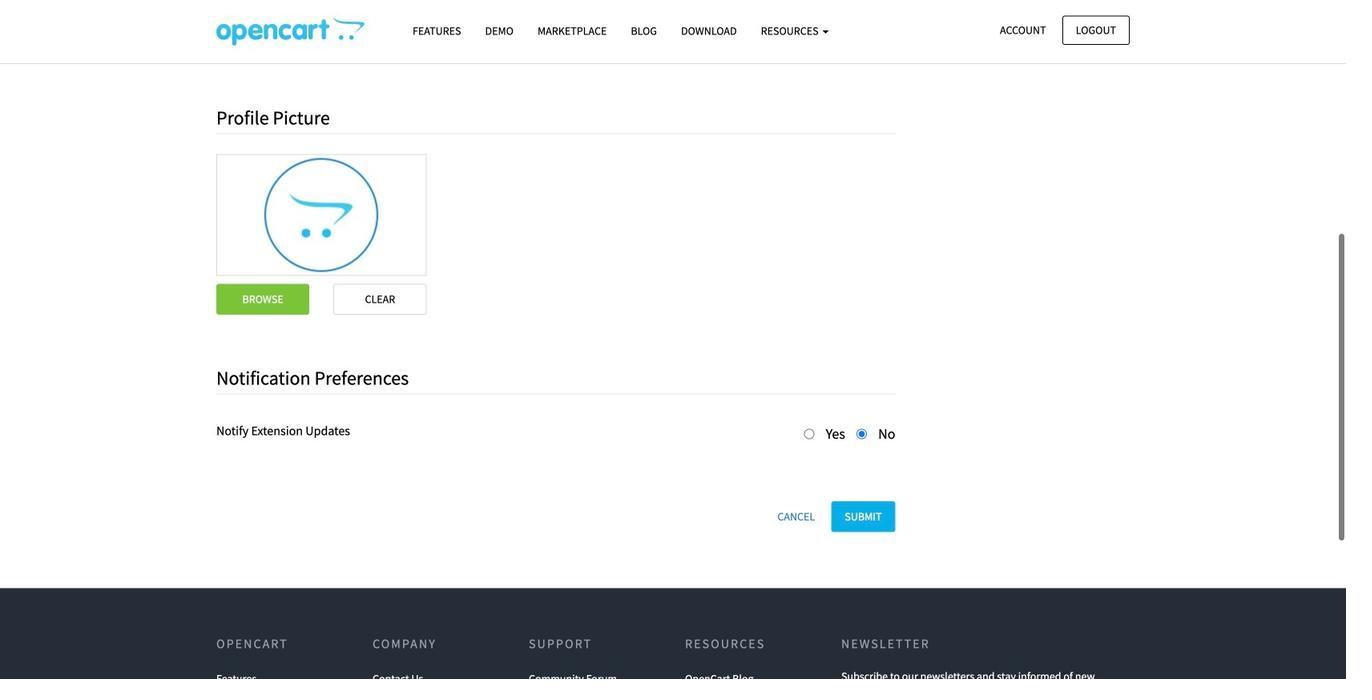 Task type: locate. For each thing, give the bounding box(es) containing it.
account edit image
[[216, 17, 365, 46]]

None radio
[[804, 429, 815, 439], [857, 429, 867, 439], [804, 429, 815, 439], [857, 429, 867, 439]]



Task type: vqa. For each thing, say whether or not it's contained in the screenshot.
"option"
yes



